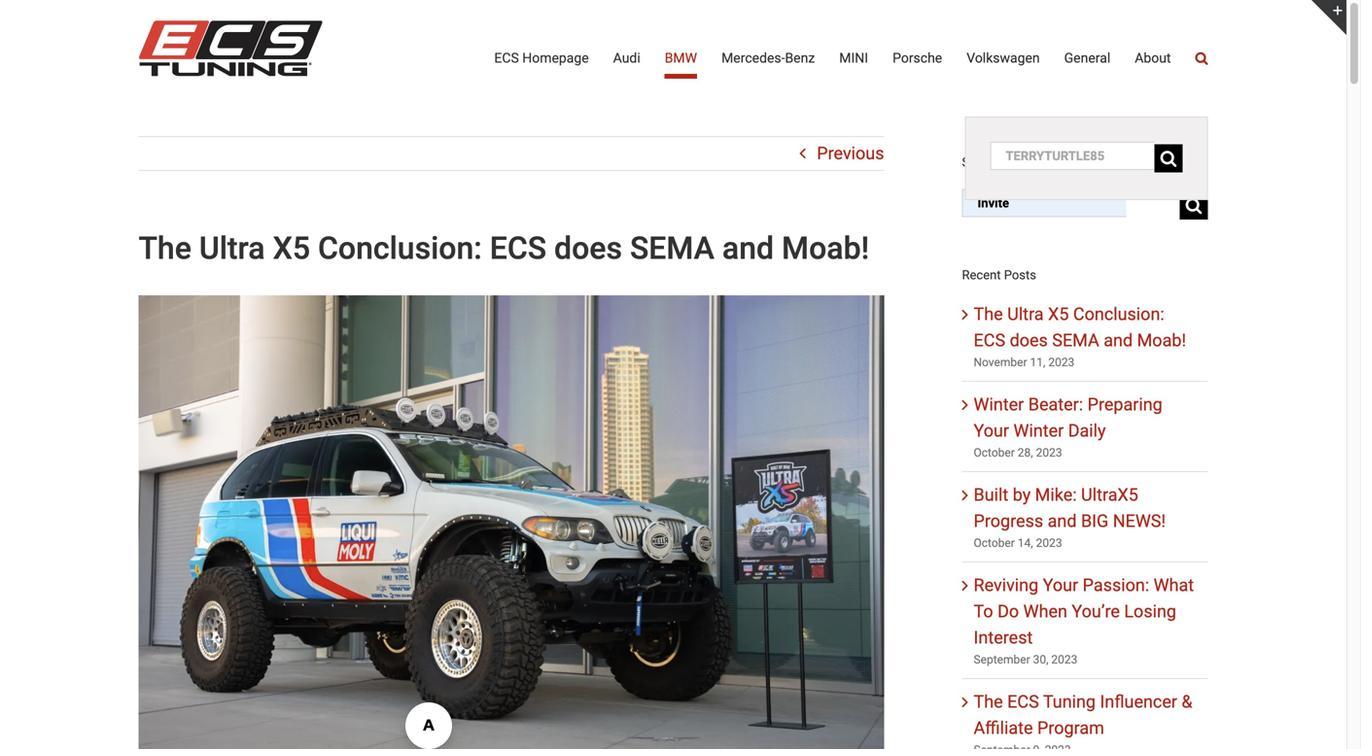 Task type: describe. For each thing, give the bounding box(es) containing it.
homepage
[[523, 50, 589, 66]]

recent
[[962, 268, 1001, 282]]

mike:
[[1035, 485, 1077, 506]]

preparing
[[1088, 395, 1163, 415]]

mercedes-benz link
[[722, 0, 815, 117]]

ultrax5
[[1082, 485, 1139, 506]]

and for the ultra x5 conclusion: ecs does sema and moab! november 11, 2023
[[1104, 331, 1133, 351]]

losing
[[1125, 602, 1177, 623]]

Search... search field
[[962, 189, 1127, 217]]

about link
[[1135, 0, 1171, 117]]

general
[[1065, 50, 1111, 66]]

does for the ultra x5 conclusion: ecs does sema and moab! november 11, 2023
[[1010, 331, 1048, 351]]

previous link
[[817, 137, 885, 170]]

bmw
[[665, 50, 697, 66]]

section containing the ultra x5 conclusion: ecs does sema and moab!
[[962, 136, 1208, 750]]

14,
[[1018, 537, 1033, 551]]

ultra x5 batch 1 3 image
[[139, 296, 885, 750]]

posts
[[1004, 268, 1037, 282]]

october inside winter beater: preparing your winter daily october 28, 2023
[[974, 447, 1015, 460]]

Search... search field
[[991, 142, 1155, 170]]

by
[[1013, 485, 1031, 506]]

and inside built by mike: ultrax5 progress and big news! october 14, 2023
[[1048, 512, 1077, 532]]

reviving your passion: what to do when you're losing interest link
[[974, 576, 1194, 649]]

the for the ultra x5 conclusion: ecs does sema and moab!
[[139, 230, 191, 267]]

you're
[[1072, 602, 1120, 623]]

porsche
[[893, 50, 943, 66]]

winter beater: preparing your winter daily link
[[974, 395, 1163, 442]]

your inside 'reviving your passion: what to do when you're losing interest september 30, 2023'
[[1043, 576, 1079, 596]]

volkswagen link
[[967, 0, 1040, 117]]

sema for the ultra x5 conclusion: ecs does sema and moab! november 11, 2023
[[1053, 331, 1100, 351]]

previous
[[817, 143, 885, 164]]

x5 for the ultra x5 conclusion: ecs does sema and moab!
[[273, 230, 310, 267]]

built by mike: ultrax5 progress and big news! october 14, 2023
[[974, 485, 1166, 551]]

recent posts
[[962, 268, 1037, 282]]

search
[[962, 155, 1001, 170]]

passion:
[[1083, 576, 1150, 596]]

audi link
[[613, 0, 641, 117]]

ecs inside ecs homepage link
[[494, 50, 519, 66]]

affiliate
[[974, 719, 1033, 739]]

0 vertical spatial winter
[[974, 395, 1024, 415]]

daily
[[1069, 421, 1106, 442]]

audi
[[613, 50, 641, 66]]

built by mike: ultrax5 progress and big news! link
[[974, 485, 1166, 532]]

news!
[[1113, 512, 1166, 532]]

moab! for the ultra x5 conclusion: ecs does sema and moab!
[[782, 230, 870, 267]]

1 vertical spatial winter
[[1014, 421, 1064, 442]]

ecs inside the ultra x5 conclusion: ecs does sema and moab! november 11, 2023
[[974, 331, 1006, 351]]

11,
[[1030, 356, 1046, 370]]

bmw link
[[665, 0, 697, 117]]

ecs inside the ecs tuning influencer & affiliate program
[[1008, 693, 1039, 713]]

mercedes-benz
[[722, 50, 815, 66]]

and for the ultra x5 conclusion: ecs does sema and moab!
[[723, 230, 774, 267]]

november
[[974, 356, 1028, 370]]



Task type: locate. For each thing, give the bounding box(es) containing it.
None submit
[[1155, 145, 1183, 173], [1180, 191, 1208, 220], [1155, 145, 1183, 173], [1180, 191, 1208, 220]]

big
[[1081, 512, 1109, 532]]

2 october from the top
[[974, 537, 1015, 551]]

your inside winter beater: preparing your winter daily october 28, 2023
[[974, 421, 1010, 442]]

winter
[[974, 395, 1024, 415], [1014, 421, 1064, 442]]

conclusion: for the ultra x5 conclusion: ecs does sema and moab!
[[318, 230, 482, 267]]

0 horizontal spatial your
[[974, 421, 1010, 442]]

ultra
[[199, 230, 265, 267], [1008, 305, 1044, 325]]

sema
[[630, 230, 715, 267], [1053, 331, 1100, 351]]

0 horizontal spatial and
[[723, 230, 774, 267]]

conclusion:
[[318, 230, 482, 267], [1074, 305, 1165, 325]]

moab! for the ultra x5 conclusion: ecs does sema and moab! november 11, 2023
[[1137, 331, 1187, 351]]

your up built
[[974, 421, 1010, 442]]

1 horizontal spatial conclusion:
[[1074, 305, 1165, 325]]

program
[[1038, 719, 1105, 739]]

2023 right "30,"
[[1052, 654, 1078, 667]]

x5 inside the ultra x5 conclusion: ecs does sema and moab! november 11, 2023
[[1048, 305, 1069, 325]]

ecs
[[494, 50, 519, 66], [490, 230, 547, 267], [974, 331, 1006, 351], [1008, 693, 1039, 713]]

general link
[[1065, 0, 1111, 117]]

0 horizontal spatial does
[[554, 230, 622, 267]]

0 vertical spatial october
[[974, 447, 1015, 460]]

tuning
[[1043, 693, 1096, 713]]

winter down november
[[974, 395, 1024, 415]]

ultra for the ultra x5 conclusion: ecs does sema and moab!
[[199, 230, 265, 267]]

ultra for the ultra x5 conclusion: ecs does sema and moab! november 11, 2023
[[1008, 305, 1044, 325]]

conclusion: inside the ultra x5 conclusion: ecs does sema and moab! november 11, 2023
[[1074, 305, 1165, 325]]

the ecs tuning influencer & affiliate program
[[974, 693, 1193, 739]]

the inside the ecs tuning influencer & affiliate program
[[974, 693, 1003, 713]]

the ecs tuning influencer & affiliate program link
[[974, 693, 1193, 739]]

benz
[[785, 50, 815, 66]]

2023 right 14, at the bottom right of the page
[[1036, 537, 1063, 551]]

moab! inside the ultra x5 conclusion: ecs does sema and moab! november 11, 2023
[[1137, 331, 1187, 351]]

the
[[139, 230, 191, 267], [974, 305, 1003, 325], [974, 693, 1003, 713]]

none search field search...
[[991, 142, 1183, 175]]

influencer
[[1100, 693, 1178, 713]]

0 vertical spatial does
[[554, 230, 622, 267]]

1 vertical spatial does
[[1010, 331, 1048, 351]]

reviving your passion: what to do when you're losing interest september 30, 2023
[[974, 576, 1194, 667]]

1 horizontal spatial x5
[[1048, 305, 1069, 325]]

ecs homepage link
[[494, 0, 589, 117]]

does for the ultra x5 conclusion: ecs does sema and moab!
[[554, 230, 622, 267]]

0 vertical spatial x5
[[273, 230, 310, 267]]

september
[[974, 654, 1031, 667]]

1 horizontal spatial does
[[1010, 331, 1048, 351]]

winter up 28, on the bottom
[[1014, 421, 1064, 442]]

2023 inside built by mike: ultrax5 progress and big news! october 14, 2023
[[1036, 537, 1063, 551]]

&
[[1182, 693, 1193, 713]]

none search field up search... search field
[[991, 142, 1183, 175]]

0 vertical spatial none search field
[[991, 142, 1183, 175]]

your
[[974, 421, 1010, 442], [1043, 576, 1079, 596]]

1 horizontal spatial sema
[[1053, 331, 1100, 351]]

about
[[1135, 50, 1171, 66]]

2023 inside 'reviving your passion: what to do when you're losing interest september 30, 2023'
[[1052, 654, 1078, 667]]

1 vertical spatial october
[[974, 537, 1015, 551]]

30,
[[1033, 654, 1049, 667]]

2023 right 11,
[[1049, 356, 1075, 370]]

2023 inside the ultra x5 conclusion: ecs does sema and moab! november 11, 2023
[[1049, 356, 1075, 370]]

1 horizontal spatial and
[[1048, 512, 1077, 532]]

0 vertical spatial the
[[139, 230, 191, 267]]

the ultra x5 conclusion: ecs does sema and moab! link
[[974, 305, 1187, 351]]

0 vertical spatial moab!
[[782, 230, 870, 267]]

the inside the ultra x5 conclusion: ecs does sema and moab! november 11, 2023
[[974, 305, 1003, 325]]

october
[[974, 447, 1015, 460], [974, 537, 1015, 551]]

sema for the ultra x5 conclusion: ecs does sema and moab!
[[630, 230, 715, 267]]

1 horizontal spatial your
[[1043, 576, 1079, 596]]

ultra inside the ultra x5 conclusion: ecs does sema and moab! november 11, 2023
[[1008, 305, 1044, 325]]

0 horizontal spatial conclusion:
[[318, 230, 482, 267]]

1 vertical spatial conclusion:
[[1074, 305, 1165, 325]]

conclusion: for the ultra x5 conclusion: ecs does sema and moab! november 11, 2023
[[1074, 305, 1165, 325]]

mini
[[840, 50, 869, 66]]

1 horizontal spatial ultra
[[1008, 305, 1044, 325]]

mercedes-
[[722, 50, 785, 66]]

28,
[[1018, 447, 1033, 460]]

2 horizontal spatial and
[[1104, 331, 1133, 351]]

2 vertical spatial and
[[1048, 512, 1077, 532]]

winter beater: preparing your winter daily october 28, 2023
[[974, 395, 1163, 460]]

volkswagen
[[967, 50, 1040, 66]]

when
[[1024, 602, 1068, 623]]

1 vertical spatial moab!
[[1137, 331, 1187, 351]]

None search field
[[991, 142, 1183, 175], [962, 189, 1208, 222]]

0 horizontal spatial x5
[[273, 230, 310, 267]]

october left 28, on the bottom
[[974, 447, 1015, 460]]

1 october from the top
[[974, 447, 1015, 460]]

1 vertical spatial your
[[1043, 576, 1079, 596]]

0 vertical spatial conclusion:
[[318, 230, 482, 267]]

the for the ultra x5 conclusion: ecs does sema and moab! november 11, 2023
[[974, 305, 1003, 325]]

the ultra x5 conclusion: ecs does sema and moab!
[[139, 230, 870, 267]]

beater:
[[1029, 395, 1084, 415]]

0 vertical spatial your
[[974, 421, 1010, 442]]

2 vertical spatial the
[[974, 693, 1003, 713]]

to
[[974, 602, 994, 623]]

0 vertical spatial and
[[723, 230, 774, 267]]

1 vertical spatial sema
[[1053, 331, 1100, 351]]

x5
[[273, 230, 310, 267], [1048, 305, 1069, 325]]

section
[[962, 136, 1208, 750]]

2023 inside winter beater: preparing your winter daily october 28, 2023
[[1036, 447, 1063, 460]]

1 vertical spatial none search field
[[962, 189, 1208, 222]]

ecs tuning logo image
[[139, 20, 323, 76]]

none search field down search... search field
[[962, 189, 1208, 222]]

what
[[1154, 576, 1194, 596]]

built
[[974, 485, 1009, 506]]

interest
[[974, 628, 1033, 649]]

0 vertical spatial sema
[[630, 230, 715, 267]]

the for the ecs tuning influencer & affiliate program
[[974, 693, 1003, 713]]

x5 for the ultra x5 conclusion: ecs does sema and moab! november 11, 2023
[[1048, 305, 1069, 325]]

0 horizontal spatial sema
[[630, 230, 715, 267]]

and
[[723, 230, 774, 267], [1104, 331, 1133, 351], [1048, 512, 1077, 532]]

mini link
[[840, 0, 869, 117]]

1 vertical spatial ultra
[[1008, 305, 1044, 325]]

2023 right 28, on the bottom
[[1036, 447, 1063, 460]]

the ultra x5 conclusion: ecs does sema and moab! november 11, 2023
[[974, 305, 1187, 370]]

and inside the ultra x5 conclusion: ecs does sema and moab! november 11, 2023
[[1104, 331, 1133, 351]]

0 vertical spatial ultra
[[199, 230, 265, 267]]

progress
[[974, 512, 1044, 532]]

sema inside the ultra x5 conclusion: ecs does sema and moab! november 11, 2023
[[1053, 331, 1100, 351]]

1 vertical spatial the
[[974, 305, 1003, 325]]

ecs homepage
[[494, 50, 589, 66]]

your up "when"
[[1043, 576, 1079, 596]]

1 vertical spatial and
[[1104, 331, 1133, 351]]

0 horizontal spatial ultra
[[199, 230, 265, 267]]

porsche link
[[893, 0, 943, 117]]

1 vertical spatial x5
[[1048, 305, 1069, 325]]

october inside built by mike: ultrax5 progress and big news! october 14, 2023
[[974, 537, 1015, 551]]

2023
[[1049, 356, 1075, 370], [1036, 447, 1063, 460], [1036, 537, 1063, 551], [1052, 654, 1078, 667]]

1 horizontal spatial moab!
[[1137, 331, 1187, 351]]

october down progress
[[974, 537, 1015, 551]]

0 horizontal spatial moab!
[[782, 230, 870, 267]]

does
[[554, 230, 622, 267], [1010, 331, 1048, 351]]

does inside the ultra x5 conclusion: ecs does sema and moab! november 11, 2023
[[1010, 331, 1048, 351]]

reviving
[[974, 576, 1039, 596]]

do
[[998, 602, 1019, 623]]

moab!
[[782, 230, 870, 267], [1137, 331, 1187, 351]]



Task type: vqa. For each thing, say whether or not it's contained in the screenshot.
Mercedes-Benz
yes



